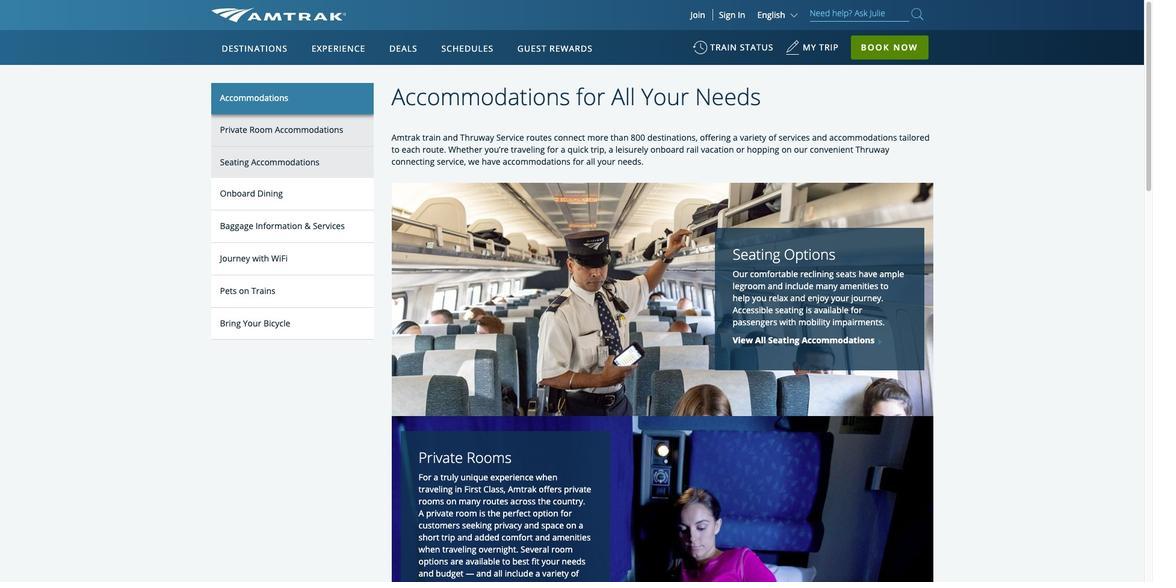 Task type: vqa. For each thing, say whether or not it's contained in the screenshot.
quick
yes



Task type: locate. For each thing, give the bounding box(es) containing it.
0 vertical spatial the
[[538, 496, 551, 508]]

1 vertical spatial include
[[505, 568, 533, 580]]

private inside secondary navigation
[[220, 124, 247, 135]]

all down the "trip," on the top right
[[586, 156, 595, 167]]

thruway right convenient
[[856, 144, 889, 155]]

0 vertical spatial all
[[611, 81, 635, 112]]

all up enhance
[[494, 568, 503, 580]]

0 horizontal spatial available
[[465, 556, 500, 568]]

to down ample
[[880, 281, 889, 292]]

train
[[710, 42, 737, 53]]

traveling inside amtrak train and thruway service routes connect more than 800 destinations, offering a variety of services and accommodations tailored to each route. whether you're traveling for a quick trip, a leisurely onboard rail vacation or hopping on our convenient thruway connecting service, we have accommodations for all your needs.
[[511, 144, 545, 155]]

0 vertical spatial amtrak
[[392, 132, 420, 143]]

1 horizontal spatial when
[[536, 472, 557, 483]]

variety up trip.
[[542, 568, 569, 580]]

overnight.
[[479, 544, 518, 556]]

we
[[468, 156, 480, 167]]

experience
[[312, 43, 365, 54]]

fit
[[532, 556, 540, 568]]

and right the 'train'
[[443, 132, 458, 143]]

on inside amtrak train and thruway service routes connect more than 800 destinations, offering a variety of services and accommodations tailored to each route. whether you're traveling for a quick trip, a leisurely onboard rail vacation or hopping on our convenient thruway connecting service, we have accommodations for all your needs.
[[782, 144, 792, 155]]

with inside secondary navigation
[[252, 253, 269, 264]]

amtrak
[[392, 132, 420, 143], [508, 484, 537, 496]]

your right fit
[[542, 556, 560, 568]]

you're
[[485, 144, 509, 155]]

include up enhance
[[505, 568, 533, 580]]

rail
[[686, 144, 699, 155]]

accommodations
[[829, 132, 897, 143], [503, 156, 571, 167]]

country.
[[553, 496, 585, 508]]

is inside the "seating options our comfortable reclining seats have ample legroom and include many amenities to help you relax and enjoy your journey. accessible seating is available for passengers with mobility impairments."
[[806, 305, 812, 316]]

with down seating
[[780, 317, 796, 328]]

0 vertical spatial room
[[456, 508, 477, 520]]

1 horizontal spatial with
[[780, 317, 796, 328]]

convenient
[[810, 144, 853, 155]]

options
[[784, 244, 836, 264]]

0 horizontal spatial your
[[243, 318, 261, 329]]

1 horizontal spatial have
[[859, 269, 877, 280]]

train status
[[710, 42, 774, 53]]

1 horizontal spatial all
[[586, 156, 595, 167]]

variety
[[740, 132, 766, 143], [542, 568, 569, 580]]

for
[[576, 81, 605, 112], [547, 144, 559, 155], [573, 156, 584, 167], [851, 305, 862, 316], [561, 508, 572, 520]]

many down first
[[459, 496, 481, 508]]

0 horizontal spatial all
[[494, 568, 503, 580]]

your right enjoy
[[831, 293, 849, 304]]

room up needs on the bottom of the page
[[551, 544, 573, 556]]

accommodations down private room accommodations link
[[251, 156, 320, 168]]

service,
[[437, 156, 466, 167]]

seating up the onboard on the left of the page
[[220, 156, 249, 168]]

0 vertical spatial private
[[564, 484, 591, 496]]

1 vertical spatial routes
[[483, 496, 508, 508]]

room
[[456, 508, 477, 520], [551, 544, 573, 556]]

1 horizontal spatial thruway
[[856, 144, 889, 155]]

passengers
[[733, 317, 777, 328]]

0 vertical spatial have
[[482, 156, 501, 167]]

accommodations down service
[[503, 156, 571, 167]]

a up or
[[733, 132, 738, 143]]

and up several
[[535, 532, 550, 544]]

status
[[740, 42, 774, 53]]

many inside private rooms for a truly unique experience when traveling in first class, amtrak offers private rooms on many routes across the country. a private room is the perfect option for customers seeking privacy and space on a short trip and added comfort and amenities when traveling overnight. several room options are available to best fit your needs and budget — and all include a variety of amenities aimed to enhance your trip.
[[459, 496, 481, 508]]

for down country.
[[561, 508, 572, 520]]

private inside private rooms for a truly unique experience when traveling in first class, amtrak offers private rooms on many routes across the country. a private room is the perfect option for customers seeking privacy and space on a short trip and added comfort and amenities when traveling overnight. several room options are available to best fit your needs and budget — and all include a variety of amenities aimed to enhance your trip.
[[419, 448, 463, 467]]

available down enjoy
[[814, 305, 849, 316]]

legroom
[[733, 281, 766, 292]]

for up more
[[576, 81, 605, 112]]

to
[[392, 144, 400, 155], [880, 281, 889, 292], [502, 556, 510, 568], [486, 580, 494, 583]]

on left the our
[[782, 144, 792, 155]]

private up truly
[[419, 448, 463, 467]]

1 vertical spatial variety
[[542, 568, 569, 580]]

0 horizontal spatial routes
[[483, 496, 508, 508]]

include inside the "seating options our comfortable reclining seats have ample legroom and include many amenities to help you relax and enjoy your journey. accessible seating is available for passengers with mobility impairments."
[[785, 281, 814, 292]]

0 horizontal spatial private
[[426, 508, 453, 520]]

pets on trains
[[220, 285, 276, 297]]

or
[[736, 144, 745, 155]]

view
[[733, 335, 753, 346]]

to down overnight.
[[502, 556, 510, 568]]

thruway
[[460, 132, 494, 143], [856, 144, 889, 155]]

0 horizontal spatial with
[[252, 253, 269, 264]]

more
[[587, 132, 608, 143]]

0 horizontal spatial variety
[[542, 568, 569, 580]]

enhance
[[496, 580, 530, 583]]

1 horizontal spatial amenities
[[552, 532, 591, 544]]

banner
[[0, 0, 1144, 278]]

have inside the "seating options our comfortable reclining seats have ample legroom and include many amenities to help you relax and enjoy your journey. accessible seating is available for passengers with mobility impairments."
[[859, 269, 877, 280]]

1 vertical spatial seating
[[733, 244, 780, 264]]

amtrak image
[[211, 8, 346, 22]]

private left the room
[[220, 124, 247, 135]]

bring your bicycle link
[[211, 308, 373, 340]]

0 vertical spatial variety
[[740, 132, 766, 143]]

when up offers
[[536, 472, 557, 483]]

application
[[256, 101, 545, 269]]

and down options
[[419, 568, 434, 580]]

your right bring at the left of page
[[243, 318, 261, 329]]

routes down class,
[[483, 496, 508, 508]]

include down reclining
[[785, 281, 814, 292]]

traveling up are
[[442, 544, 477, 556]]

private room accommodations
[[220, 124, 343, 135]]

amenities down 'budget'
[[419, 580, 457, 583]]

1 vertical spatial amenities
[[552, 532, 591, 544]]

accommodations up convenient
[[829, 132, 897, 143]]

accessible
[[733, 305, 773, 316]]

1 vertical spatial many
[[459, 496, 481, 508]]

rooms
[[419, 496, 444, 508]]

private for rooms
[[419, 448, 463, 467]]

1 horizontal spatial many
[[816, 281, 838, 292]]

1 horizontal spatial available
[[814, 305, 849, 316]]

2 vertical spatial traveling
[[442, 544, 477, 556]]

1 vertical spatial have
[[859, 269, 877, 280]]

services
[[779, 132, 810, 143]]

1 vertical spatial private
[[419, 448, 463, 467]]

and up seating
[[790, 293, 805, 304]]

onboard
[[220, 188, 255, 199]]

0 horizontal spatial all
[[611, 81, 635, 112]]

amtrak up "across"
[[508, 484, 537, 496]]

of down needs on the bottom of the page
[[571, 568, 579, 580]]

of inside private rooms for a truly unique experience when traveling in first class, amtrak offers private rooms on many routes across the country. a private room is the perfect option for customers seeking privacy and space on a short trip and added comfort and amenities when traveling overnight. several room options are available to best fit your needs and budget — and all include a variety of amenities aimed to enhance your trip.
[[571, 568, 579, 580]]

0 vertical spatial your
[[641, 81, 689, 112]]

experience button
[[307, 32, 370, 66]]

all
[[586, 156, 595, 167], [494, 568, 503, 580]]

routes inside amtrak train and thruway service routes connect more than 800 destinations, offering a variety of services and accommodations tailored to each route. whether you're traveling for a quick trip, a leisurely onboard rail vacation or hopping on our convenient thruway connecting service, we have accommodations for all your needs.
[[526, 132, 552, 143]]

1 vertical spatial all
[[494, 568, 503, 580]]

1 horizontal spatial amtrak
[[508, 484, 537, 496]]

have down you're
[[482, 156, 501, 167]]

available up '—'
[[465, 556, 500, 568]]

1 vertical spatial the
[[488, 508, 501, 520]]

experience
[[490, 472, 534, 483]]

all up than
[[611, 81, 635, 112]]

with inside the "seating options our comfortable reclining seats have ample legroom and include many amenities to help you relax and enjoy your journey. accessible seating is available for passengers with mobility impairments."
[[780, 317, 796, 328]]

your inside secondary navigation
[[243, 318, 261, 329]]

available inside private rooms for a truly unique experience when traveling in first class, amtrak offers private rooms on many routes across the country. a private room is the perfect option for customers seeking privacy and space on a short trip and added comfort and amenities when traveling overnight. several room options are available to best fit your needs and budget — and all include a variety of amenities aimed to enhance your trip.
[[465, 556, 500, 568]]

and
[[443, 132, 458, 143], [812, 132, 827, 143], [768, 281, 783, 292], [790, 293, 805, 304], [524, 520, 539, 532], [457, 532, 472, 544], [535, 532, 550, 544], [419, 568, 434, 580], [476, 568, 491, 580]]

of up hopping
[[769, 132, 776, 143]]

accommodations
[[392, 81, 570, 112], [220, 92, 288, 104], [275, 124, 343, 135], [251, 156, 320, 168], [802, 335, 875, 346]]

0 vertical spatial seating
[[220, 156, 249, 168]]

on inside navigation
[[239, 285, 249, 297]]

mobility
[[799, 317, 830, 328]]

0 vertical spatial accommodations
[[829, 132, 897, 143]]

reclining
[[800, 269, 834, 280]]

variety inside private rooms for a truly unique experience when traveling in first class, amtrak offers private rooms on many routes across the country. a private room is the perfect option for customers seeking privacy and space on a short trip and added comfort and amenities when traveling overnight. several room options are available to best fit your needs and budget — and all include a variety of amenities aimed to enhance your trip.
[[542, 568, 569, 580]]

when
[[536, 472, 557, 483], [419, 544, 440, 556]]

on right "pets" at the left of page
[[239, 285, 249, 297]]

0 horizontal spatial include
[[505, 568, 533, 580]]

1 horizontal spatial accommodations
[[829, 132, 897, 143]]

your up destinations,
[[641, 81, 689, 112]]

your down the "trip," on the top right
[[597, 156, 615, 167]]

all right 'view'
[[755, 335, 766, 346]]

0 vertical spatial of
[[769, 132, 776, 143]]

0 horizontal spatial the
[[488, 508, 501, 520]]

amenities up journey.
[[840, 281, 878, 292]]

the up privacy
[[488, 508, 501, 520]]

0 vertical spatial routes
[[526, 132, 552, 143]]

are
[[450, 556, 463, 568]]

when down short
[[419, 544, 440, 556]]

0 vertical spatial private
[[220, 124, 247, 135]]

trip,
[[591, 144, 606, 155]]

1 vertical spatial with
[[780, 317, 796, 328]]

your inside amtrak train and thruway service routes connect more than 800 destinations, offering a variety of services and accommodations tailored to each route. whether you're traveling for a quick trip, a leisurely onboard rail vacation or hopping on our convenient thruway connecting service, we have accommodations for all your needs.
[[597, 156, 615, 167]]

many up enjoy
[[816, 281, 838, 292]]

rewards
[[549, 43, 593, 54]]

1 vertical spatial available
[[465, 556, 500, 568]]

0 horizontal spatial thruway
[[460, 132, 494, 143]]

private for room
[[220, 124, 247, 135]]

seating inside secondary navigation
[[220, 156, 249, 168]]

offers
[[539, 484, 562, 496]]

for down connect
[[547, 144, 559, 155]]

1 vertical spatial amtrak
[[508, 484, 537, 496]]

routes right service
[[526, 132, 552, 143]]

0 vertical spatial amenities
[[840, 281, 878, 292]]

book now
[[861, 42, 918, 53]]

seating down seating
[[768, 335, 800, 346]]

include inside private rooms for a truly unique experience when traveling in first class, amtrak offers private rooms on many routes across the country. a private room is the perfect option for customers seeking privacy and space on a short trip and added comfort and amenities when traveling overnight. several room options are available to best fit your needs and budget — and all include a variety of amenities aimed to enhance your trip.
[[505, 568, 533, 580]]

1 horizontal spatial of
[[769, 132, 776, 143]]

1 vertical spatial all
[[755, 335, 766, 346]]

options
[[419, 556, 448, 568]]

and up convenient
[[812, 132, 827, 143]]

0 vertical spatial all
[[586, 156, 595, 167]]

search icon image
[[912, 6, 924, 22]]

1 vertical spatial of
[[571, 568, 579, 580]]

space
[[541, 520, 564, 532]]

a down fit
[[535, 568, 540, 580]]

sign in
[[719, 9, 745, 20]]

traveling down service
[[511, 144, 545, 155]]

1 vertical spatial is
[[479, 508, 485, 520]]

1 vertical spatial when
[[419, 544, 440, 556]]

0 vertical spatial available
[[814, 305, 849, 316]]

guest rewards button
[[513, 32, 598, 66]]

with
[[252, 253, 269, 264], [780, 317, 796, 328]]

2 vertical spatial amenities
[[419, 580, 457, 583]]

1 horizontal spatial private
[[419, 448, 463, 467]]

1 vertical spatial your
[[243, 318, 261, 329]]

for up impairments.
[[851, 305, 862, 316]]

1 horizontal spatial routes
[[526, 132, 552, 143]]

seating up our
[[733, 244, 780, 264]]

of
[[769, 132, 776, 143], [571, 568, 579, 580]]

0 horizontal spatial have
[[482, 156, 501, 167]]

private up country.
[[564, 484, 591, 496]]

0 horizontal spatial many
[[459, 496, 481, 508]]

seating inside the "seating options our comfortable reclining seats have ample legroom and include many amenities to help you relax and enjoy your journey. accessible seating is available for passengers with mobility impairments."
[[733, 244, 780, 264]]

accommodations down accommodations link
[[275, 124, 343, 135]]

0 vertical spatial is
[[806, 305, 812, 316]]

your left trip.
[[532, 580, 550, 583]]

enjoy
[[808, 293, 829, 304]]

with left wifi at the top
[[252, 253, 269, 264]]

variety up hopping
[[740, 132, 766, 143]]

1 horizontal spatial private
[[564, 484, 591, 496]]

private
[[564, 484, 591, 496], [426, 508, 453, 520]]

have right the seats
[[859, 269, 877, 280]]

1 vertical spatial accommodations
[[503, 156, 571, 167]]

traveling up 'rooms'
[[419, 484, 453, 496]]

include
[[785, 281, 814, 292], [505, 568, 533, 580]]

0 horizontal spatial accommodations
[[503, 156, 571, 167]]

1 horizontal spatial room
[[551, 544, 573, 556]]

the up option
[[538, 496, 551, 508]]

private
[[220, 124, 247, 135], [419, 448, 463, 467]]

is up the mobility
[[806, 305, 812, 316]]

0 vertical spatial with
[[252, 253, 269, 264]]

private room accommodations link
[[211, 114, 373, 147]]

0 horizontal spatial amenities
[[419, 580, 457, 583]]

0 horizontal spatial private
[[220, 124, 247, 135]]

is
[[806, 305, 812, 316], [479, 508, 485, 520]]

room up seeking
[[456, 508, 477, 520]]

accommodations down impairments.
[[802, 335, 875, 346]]

a down connect
[[561, 144, 565, 155]]

thruway up whether
[[460, 132, 494, 143]]

your inside the "seating options our comfortable reclining seats have ample legroom and include many amenities to help you relax and enjoy your journey. accessible seating is available for passengers with mobility impairments."
[[831, 293, 849, 304]]

traveling
[[511, 144, 545, 155], [419, 484, 453, 496], [442, 544, 477, 556]]

is up seeking
[[479, 508, 485, 520]]

and down option
[[524, 520, 539, 532]]

1 horizontal spatial is
[[806, 305, 812, 316]]

0 vertical spatial many
[[816, 281, 838, 292]]

0 vertical spatial include
[[785, 281, 814, 292]]

for down quick
[[573, 156, 584, 167]]

on
[[782, 144, 792, 155], [239, 285, 249, 297], [446, 496, 457, 508], [566, 520, 576, 532]]

1 vertical spatial thruway
[[856, 144, 889, 155]]

train status link
[[693, 36, 774, 66]]

a
[[419, 508, 424, 520]]

private up customers
[[426, 508, 453, 520]]

amenities down space
[[552, 532, 591, 544]]

2 horizontal spatial amenities
[[840, 281, 878, 292]]

1 horizontal spatial include
[[785, 281, 814, 292]]

sign in button
[[719, 9, 745, 20]]

seeking
[[462, 520, 492, 532]]

to left each at left
[[392, 144, 400, 155]]

service
[[496, 132, 524, 143]]

amtrak up each at left
[[392, 132, 420, 143]]

0 vertical spatial traveling
[[511, 144, 545, 155]]

destinations,
[[647, 132, 698, 143]]

comfortable
[[750, 269, 798, 280]]

0 horizontal spatial is
[[479, 508, 485, 520]]

0 horizontal spatial amtrak
[[392, 132, 420, 143]]

0 horizontal spatial of
[[571, 568, 579, 580]]

0 horizontal spatial room
[[456, 508, 477, 520]]

destinations button
[[217, 32, 293, 66]]

1 horizontal spatial variety
[[740, 132, 766, 143]]

information
[[256, 220, 302, 232]]



Task type: describe. For each thing, give the bounding box(es) containing it.
than
[[611, 132, 629, 143]]

0 horizontal spatial when
[[419, 544, 440, 556]]

0 vertical spatial when
[[536, 472, 557, 483]]

1 horizontal spatial all
[[755, 335, 766, 346]]

application inside banner
[[256, 101, 545, 269]]

vacation
[[701, 144, 734, 155]]

variety inside amtrak train and thruway service routes connect more than 800 destinations, offering a variety of services and accommodations tailored to each route. whether you're traveling for a quick trip, a leisurely onboard rail vacation or hopping on our convenient thruway connecting service, we have accommodations for all your needs.
[[740, 132, 766, 143]]

have inside amtrak train and thruway service routes connect more than 800 destinations, offering a variety of services and accommodations tailored to each route. whether you're traveling for a quick trip, a leisurely onboard rail vacation or hopping on our convenient thruway connecting service, we have accommodations for all your needs.
[[482, 156, 501, 167]]

truly
[[441, 472, 458, 483]]

2 vertical spatial seating
[[768, 335, 800, 346]]

help
[[733, 293, 750, 304]]

best
[[512, 556, 529, 568]]

connect
[[554, 132, 585, 143]]

hopping
[[747, 144, 779, 155]]

perfect
[[503, 508, 531, 520]]

added
[[475, 532, 499, 544]]

services
[[313, 220, 345, 232]]

join
[[691, 9, 705, 20]]

unique
[[461, 472, 488, 483]]

you
[[752, 293, 767, 304]]

accommodations link
[[211, 82, 373, 114]]

onboard dining link
[[211, 178, 373, 211]]

seating options our comfortable reclining seats have ample legroom and include many amenities to help you relax and enjoy your journey. accessible seating is available for passengers with mobility impairments.
[[733, 244, 904, 328]]

english
[[757, 9, 785, 20]]

0 vertical spatial thruway
[[460, 132, 494, 143]]

on down 'in'
[[446, 496, 457, 508]]

many inside the "seating options our comfortable reclining seats have ample legroom and include many amenities to help you relax and enjoy your journey. accessible seating is available for passengers with mobility impairments."
[[816, 281, 838, 292]]

is inside private rooms for a truly unique experience when traveling in first class, amtrak offers private rooms on many routes across the country. a private room is the perfect option for customers seeking privacy and space on a short trip and added comfort and amenities when traveling overnight. several room options are available to best fit your needs and budget — and all include a variety of amenities aimed to enhance your trip.
[[479, 508, 485, 520]]

of inside amtrak train and thruway service routes connect more than 800 destinations, offering a variety of services and accommodations tailored to each route. whether you're traveling for a quick trip, a leisurely onboard rail vacation or hopping on our convenient thruway connecting service, we have accommodations for all your needs.
[[769, 132, 776, 143]]

1 horizontal spatial your
[[641, 81, 689, 112]]

banner containing join
[[0, 0, 1144, 278]]

Please enter your search item search field
[[810, 6, 909, 22]]

destinations
[[222, 43, 288, 54]]

trip
[[819, 42, 839, 53]]

800
[[631, 132, 645, 143]]

amtrak inside private rooms for a truly unique experience when traveling in first class, amtrak offers private rooms on many routes across the country. a private room is the perfect option for customers seeking privacy and space on a short trip and added comfort and amenities when traveling overnight. several room options are available to best fit your needs and budget — and all include a variety of amenities aimed to enhance your trip.
[[508, 484, 537, 496]]

my
[[803, 42, 816, 53]]

in
[[455, 484, 462, 496]]

leisurely
[[616, 144, 648, 155]]

journey.
[[851, 293, 884, 304]]

short
[[419, 532, 439, 544]]

onboard dining
[[220, 188, 283, 199]]

comfort
[[502, 532, 533, 544]]

and right trip
[[457, 532, 472, 544]]

baggage information & services link
[[211, 211, 373, 243]]

amtrak train and thruway service routes connect more than 800 destinations, offering a variety of services and accommodations tailored to each route. whether you're traveling for a quick trip, a leisurely onboard rail vacation or hopping on our convenient thruway connecting service, we have accommodations for all your needs.
[[392, 132, 930, 167]]

for inside private rooms for a truly unique experience when traveling in first class, amtrak offers private rooms on many routes across the country. a private room is the perfect option for customers seeking privacy and space on a short trip and added comfort and amenities when traveling overnight. several room options are available to best fit your needs and budget — and all include a variety of amenities aimed to enhance your trip.
[[561, 508, 572, 520]]

my trip button
[[785, 36, 839, 66]]

available inside the "seating options our comfortable reclining seats have ample legroom and include many amenities to help you relax and enjoy your journey. accessible seating is available for passengers with mobility impairments."
[[814, 305, 849, 316]]

each
[[402, 144, 420, 155]]

first
[[464, 484, 481, 496]]

seats
[[836, 269, 856, 280]]

to inside amtrak train and thruway service routes connect more than 800 destinations, offering a variety of services and accommodations tailored to each route. whether you're traveling for a quick trip, a leisurely onboard rail vacation or hopping on our convenient thruway connecting service, we have accommodations for all your needs.
[[392, 144, 400, 155]]

1 vertical spatial room
[[551, 544, 573, 556]]

deals
[[389, 43, 418, 54]]

and down comfortable on the top right
[[768, 281, 783, 292]]

deals button
[[385, 32, 422, 66]]

wifi
[[271, 253, 288, 264]]

accommodations down schedules
[[392, 81, 570, 112]]

all inside amtrak train and thruway service routes connect more than 800 destinations, offering a variety of services and accommodations tailored to each route. whether you're traveling for a quick trip, a leisurely onboard rail vacation or hopping on our convenient thruway connecting service, we have accommodations for all your needs.
[[586, 156, 595, 167]]

schedules
[[441, 43, 494, 54]]

bring your bicycle
[[220, 318, 290, 329]]

baggage
[[220, 220, 253, 232]]

onboard
[[650, 144, 684, 155]]

whether
[[448, 144, 482, 155]]

to right aimed
[[486, 580, 494, 583]]

regions map image
[[256, 101, 545, 269]]

&
[[305, 220, 311, 232]]

journey with wifi
[[220, 253, 288, 264]]

rooms
[[467, 448, 512, 467]]

seating
[[775, 305, 804, 316]]

for inside the "seating options our comfortable reclining seats have ample legroom and include many amenities to help you relax and enjoy your journey. accessible seating is available for passengers with mobility impairments."
[[851, 305, 862, 316]]

our
[[794, 144, 808, 155]]

secondary navigation
[[211, 82, 392, 583]]

connecting
[[392, 156, 435, 167]]

1 vertical spatial traveling
[[419, 484, 453, 496]]

route.
[[423, 144, 446, 155]]

all inside private rooms for a truly unique experience when traveling in first class, amtrak offers private rooms on many routes across the country. a private room is the perfect option for customers seeking privacy and space on a short trip and added comfort and amenities when traveling overnight. several room options are available to best fit your needs and budget — and all include a variety of amenities aimed to enhance your trip.
[[494, 568, 503, 580]]

1 horizontal spatial the
[[538, 496, 551, 508]]

amenities inside the "seating options our comfortable reclining seats have ample legroom and include many amenities to help you relax and enjoy your journey. accessible seating is available for passengers with mobility impairments."
[[840, 281, 878, 292]]

offering
[[700, 132, 731, 143]]

a right for
[[434, 472, 438, 483]]

tailored
[[899, 132, 930, 143]]

several
[[521, 544, 549, 556]]

seating for accommodations
[[220, 156, 249, 168]]

accommodations up the room
[[220, 92, 288, 104]]

routes inside private rooms for a truly unique experience when traveling in first class, amtrak offers private rooms on many routes across the country. a private room is the perfect option for customers seeking privacy and space on a short trip and added comfort and amenities when traveling overnight. several room options are available to best fit your needs and budget — and all include a variety of amenities aimed to enhance your trip.
[[483, 496, 508, 508]]

join button
[[683, 9, 713, 20]]

option
[[533, 508, 558, 520]]

customers
[[419, 520, 460, 532]]

—
[[466, 568, 474, 580]]

1 vertical spatial private
[[426, 508, 453, 520]]

baggage information & services
[[220, 220, 345, 232]]

in
[[738, 9, 745, 20]]

seating for options
[[733, 244, 780, 264]]

our
[[733, 269, 748, 280]]

bicycle
[[264, 318, 290, 329]]

needs
[[695, 81, 761, 112]]

accommodations for all your needs
[[392, 81, 761, 112]]

privacy
[[494, 520, 522, 532]]

to inside the "seating options our comfortable reclining seats have ample legroom and include many amenities to help you relax and enjoy your journey. accessible seating is available for passengers with mobility impairments."
[[880, 281, 889, 292]]

amtrak inside amtrak train and thruway service routes connect more than 800 destinations, offering a variety of services and accommodations tailored to each route. whether you're traveling for a quick trip, a leisurely onboard rail vacation or hopping on our convenient thruway connecting service, we have accommodations for all your needs.
[[392, 132, 420, 143]]

journey with wifi link
[[211, 243, 373, 276]]

budget
[[436, 568, 464, 580]]

a right the "trip," on the top right
[[609, 144, 613, 155]]

relax
[[769, 293, 788, 304]]

trip
[[441, 532, 455, 544]]

sign
[[719, 9, 736, 20]]

and right '—'
[[476, 568, 491, 580]]

class,
[[483, 484, 506, 496]]

on right space
[[566, 520, 576, 532]]

across
[[510, 496, 536, 508]]

schedules link
[[437, 30, 498, 65]]

aimed
[[459, 580, 484, 583]]

for
[[419, 472, 431, 483]]

a down country.
[[579, 520, 583, 532]]

seating accommodations
[[220, 156, 320, 168]]

view all seating accommodations
[[733, 335, 875, 346]]



